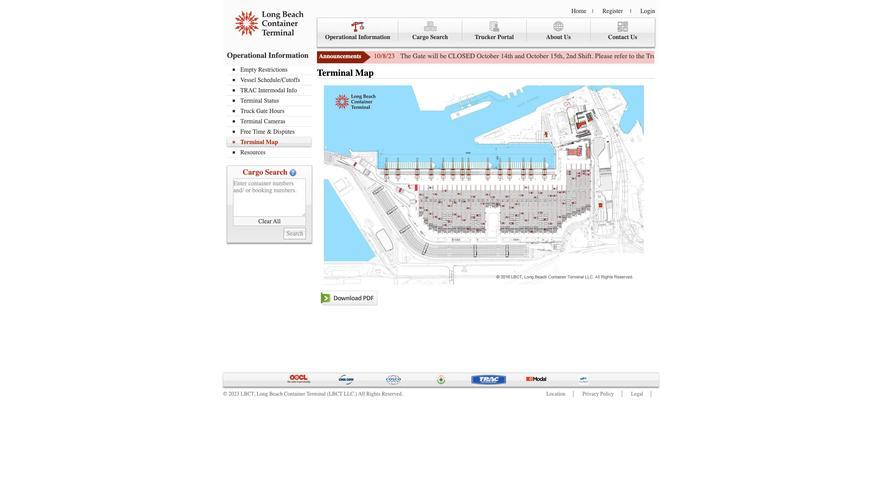 Task type: describe. For each thing, give the bounding box(es) containing it.
0 horizontal spatial cargo
[[243, 168, 263, 177]]

2 horizontal spatial gate
[[665, 52, 678, 60]]

2 for from the left
[[789, 52, 797, 60]]

truck inside empty restrictions vessel schedule/cutoffs trac intermodal info terminal status truck gate hours terminal cameras free time & disputes terminal map resources
[[241, 108, 255, 115]]

restrictions
[[258, 66, 288, 73]]

cargo search link
[[399, 20, 463, 42]]

0 horizontal spatial search
[[265, 168, 288, 177]]

privacy
[[583, 391, 599, 398]]

gate
[[756, 52, 768, 60]]

home
[[572, 8, 587, 15]]

&
[[267, 129, 272, 135]]

resources
[[241, 149, 266, 156]]

clear all
[[259, 218, 281, 225]]

location link
[[547, 391, 566, 398]]

time
[[253, 129, 266, 135]]

© 2023 lbct, long beach container terminal (lbct llc.) all rights reserved.
[[223, 391, 403, 398]]

empty
[[241, 66, 257, 73]]

1 horizontal spatial map
[[356, 68, 374, 78]]

14th
[[501, 52, 513, 60]]

portal
[[498, 34, 514, 41]]

vessel schedule/cutoffs link
[[233, 77, 312, 84]]

cargo search inside 'link'
[[413, 34, 448, 41]]

details
[[770, 52, 788, 60]]

empty restrictions vessel schedule/cutoffs trac intermodal info terminal status truck gate hours terminal cameras free time & disputes terminal map resources
[[241, 66, 300, 156]]

terminal cameras link
[[233, 118, 312, 125]]

2 the from the left
[[799, 52, 808, 60]]

terminal up free
[[241, 118, 263, 125]]

empty restrictions link
[[233, 66, 312, 73]]

1 vertical spatial all
[[359, 391, 365, 398]]

announcements
[[319, 53, 361, 60]]

map inside empty restrictions vessel schedule/cutoffs trac intermodal info terminal status truck gate hours terminal cameras free time & disputes terminal map resources
[[266, 139, 278, 146]]

10/8/23 the gate will be closed october 14th and october 15th, 2nd shift. please refer to the truck gate hours web page for further gate details for the week.
[[374, 52, 826, 60]]

llc.)
[[344, 391, 357, 398]]

Enter container numbers and/ or booking numbers.  text field
[[233, 179, 306, 217]]

terminal down announcements in the top of the page
[[317, 68, 353, 78]]

to
[[630, 52, 635, 60]]

about
[[546, 34, 563, 41]]

reserved.
[[382, 391, 403, 398]]

terminal up resources in the top left of the page
[[241, 139, 265, 146]]

0 horizontal spatial information
[[269, 51, 309, 60]]

please
[[595, 52, 613, 60]]

privacy policy
[[583, 391, 614, 398]]

legal
[[632, 391, 644, 398]]

vessel
[[241, 77, 256, 84]]

and
[[515, 52, 525, 60]]

resources link
[[233, 149, 312, 156]]

all inside button
[[273, 218, 281, 225]]

trucker portal link
[[463, 20, 527, 42]]

clear all button
[[233, 217, 306, 226]]

will
[[428, 52, 439, 60]]

contact us link
[[591, 20, 655, 42]]

terminal status link
[[233, 97, 312, 104]]

1 for from the left
[[726, 52, 734, 60]]

week.
[[809, 52, 826, 60]]

beach
[[269, 391, 283, 398]]

menu bar containing operational information
[[317, 18, 656, 47]]

us for about us
[[564, 34, 571, 41]]

terminal down trac at the left top of the page
[[241, 97, 263, 104]]

2 october from the left
[[527, 52, 549, 60]]

trucker portal
[[475, 34, 514, 41]]

clear
[[259, 218, 272, 225]]

info
[[287, 87, 297, 94]]

1 the from the left
[[637, 52, 645, 60]]

long
[[257, 391, 268, 398]]



Task type: locate. For each thing, give the bounding box(es) containing it.
container
[[284, 391, 305, 398]]

1 horizontal spatial cargo search
[[413, 34, 448, 41]]

for
[[726, 52, 734, 60], [789, 52, 797, 60]]

gate right the the
[[413, 52, 426, 60]]

0 vertical spatial menu bar
[[317, 18, 656, 47]]

0 horizontal spatial hours
[[270, 108, 285, 115]]

operational up empty
[[227, 51, 267, 60]]

1 us from the left
[[564, 34, 571, 41]]

search up be
[[431, 34, 448, 41]]

0 vertical spatial cargo
[[413, 34, 429, 41]]

0 horizontal spatial us
[[564, 34, 571, 41]]

status
[[264, 97, 279, 104]]

closed
[[449, 52, 475, 60]]

0 vertical spatial information
[[359, 34, 391, 41]]

contact us
[[609, 34, 638, 41]]

0 vertical spatial search
[[431, 34, 448, 41]]

legal link
[[632, 391, 644, 398]]

information up 10/8/23
[[359, 34, 391, 41]]

trac intermodal info link
[[233, 87, 312, 94]]

| right home link on the right top
[[593, 8, 594, 15]]

operational information up announcements in the top of the page
[[325, 34, 391, 41]]

cargo inside 'link'
[[413, 34, 429, 41]]

1 vertical spatial search
[[265, 168, 288, 177]]

cargo
[[413, 34, 429, 41], [243, 168, 263, 177]]

login
[[641, 8, 656, 15]]

be
[[440, 52, 447, 60]]

cameras
[[264, 118, 286, 125]]

1 vertical spatial map
[[266, 139, 278, 146]]

lbct,
[[241, 391, 255, 398]]

operational information link
[[318, 20, 399, 42]]

register
[[603, 8, 623, 15]]

0 horizontal spatial the
[[637, 52, 645, 60]]

web
[[698, 52, 710, 60]]

0 vertical spatial map
[[356, 68, 374, 78]]

refer
[[615, 52, 628, 60]]

1 vertical spatial hours
[[270, 108, 285, 115]]

the left week.
[[799, 52, 808, 60]]

2 us from the left
[[631, 34, 638, 41]]

trac
[[241, 87, 257, 94]]

operational information inside menu bar
[[325, 34, 391, 41]]

cargo search
[[413, 34, 448, 41], [243, 168, 288, 177]]

the
[[637, 52, 645, 60], [799, 52, 808, 60]]

menu bar containing empty restrictions
[[227, 66, 315, 158]]

truck down trac at the left top of the page
[[241, 108, 255, 115]]

1 vertical spatial information
[[269, 51, 309, 60]]

terminal left (lbct
[[307, 391, 326, 398]]

0 vertical spatial truck
[[647, 52, 663, 60]]

2 | from the left
[[631, 8, 632, 15]]

disputes
[[273, 129, 295, 135]]

terminal
[[317, 68, 353, 78], [241, 97, 263, 104], [241, 118, 263, 125], [241, 139, 265, 146], [307, 391, 326, 398]]

for right details at the right of the page
[[789, 52, 797, 60]]

1 horizontal spatial truck
[[647, 52, 663, 60]]

location
[[547, 391, 566, 398]]

page
[[711, 52, 724, 60]]

cargo search up will
[[413, 34, 448, 41]]

register link
[[603, 8, 623, 15]]

0 horizontal spatial cargo search
[[243, 168, 288, 177]]

0 horizontal spatial menu bar
[[227, 66, 315, 158]]

truck gate hours link
[[233, 108, 312, 115]]

0 horizontal spatial for
[[726, 52, 734, 60]]

intermodal
[[258, 87, 285, 94]]

operational information up empty restrictions link
[[227, 51, 309, 60]]

search
[[431, 34, 448, 41], [265, 168, 288, 177]]

hours inside empty restrictions vessel schedule/cutoffs trac intermodal info terminal status truck gate hours terminal cameras free time & disputes terminal map resources
[[270, 108, 285, 115]]

map
[[356, 68, 374, 78], [266, 139, 278, 146]]

15th,
[[551, 52, 565, 60]]

None submit
[[284, 228, 306, 240]]

(lbct
[[327, 391, 343, 398]]

1 vertical spatial menu bar
[[227, 66, 315, 158]]

0 vertical spatial operational
[[325, 34, 357, 41]]

1 october from the left
[[477, 52, 499, 60]]

1 horizontal spatial cargo
[[413, 34, 429, 41]]

map down announcements in the top of the page
[[356, 68, 374, 78]]

1 horizontal spatial operational information
[[325, 34, 391, 41]]

gate
[[413, 52, 426, 60], [665, 52, 678, 60], [257, 108, 268, 115]]

1 horizontal spatial menu bar
[[317, 18, 656, 47]]

1 vertical spatial operational
[[227, 51, 267, 60]]

truck
[[647, 52, 663, 60], [241, 108, 255, 115]]

1 vertical spatial truck
[[241, 108, 255, 115]]

| left 'login'
[[631, 8, 632, 15]]

schedule/cutoffs
[[258, 77, 300, 84]]

contact
[[609, 34, 629, 41]]

0 horizontal spatial all
[[273, 218, 281, 225]]

©
[[223, 391, 227, 398]]

0 vertical spatial cargo search
[[413, 34, 448, 41]]

all right the 'llc.)'
[[359, 391, 365, 398]]

hours up cameras
[[270, 108, 285, 115]]

1 horizontal spatial operational
[[325, 34, 357, 41]]

free
[[241, 129, 251, 135]]

10/8/23
[[374, 52, 395, 60]]

1 vertical spatial cargo
[[243, 168, 263, 177]]

login link
[[641, 8, 656, 15]]

policy
[[601, 391, 614, 398]]

gate left web
[[665, 52, 678, 60]]

operational up announcements in the top of the page
[[325, 34, 357, 41]]

1 | from the left
[[593, 8, 594, 15]]

hours left web
[[679, 52, 696, 60]]

october right the and at the right top of the page
[[527, 52, 549, 60]]

1 vertical spatial operational information
[[227, 51, 309, 60]]

1 horizontal spatial the
[[799, 52, 808, 60]]

0 horizontal spatial operational information
[[227, 51, 309, 60]]

1 horizontal spatial for
[[789, 52, 797, 60]]

trucker
[[475, 34, 496, 41]]

all
[[273, 218, 281, 225], [359, 391, 365, 398]]

1 horizontal spatial us
[[631, 34, 638, 41]]

cargo search down resources link
[[243, 168, 288, 177]]

1 horizontal spatial october
[[527, 52, 549, 60]]

operational inside menu bar
[[325, 34, 357, 41]]

about us
[[546, 34, 571, 41]]

gate down status
[[257, 108, 268, 115]]

0 horizontal spatial operational
[[227, 51, 267, 60]]

search inside 'link'
[[431, 34, 448, 41]]

2023
[[229, 391, 239, 398]]

search down resources link
[[265, 168, 288, 177]]

us
[[564, 34, 571, 41], [631, 34, 638, 41]]

1 horizontal spatial search
[[431, 34, 448, 41]]

the
[[401, 52, 411, 60]]

october
[[477, 52, 499, 60], [527, 52, 549, 60]]

1 vertical spatial cargo search
[[243, 168, 288, 177]]

0 vertical spatial operational information
[[325, 34, 391, 41]]

terminal map
[[317, 68, 374, 78]]

information
[[359, 34, 391, 41], [269, 51, 309, 60]]

0 vertical spatial hours
[[679, 52, 696, 60]]

0 horizontal spatial map
[[266, 139, 278, 146]]

home link
[[572, 8, 587, 15]]

cargo down resources in the top left of the page
[[243, 168, 263, 177]]

1 horizontal spatial gate
[[413, 52, 426, 60]]

rights
[[367, 391, 381, 398]]

|
[[593, 8, 594, 15], [631, 8, 632, 15]]

1 horizontal spatial information
[[359, 34, 391, 41]]

shift.
[[579, 52, 594, 60]]

information up the restrictions
[[269, 51, 309, 60]]

us for contact us
[[631, 34, 638, 41]]

operational information
[[325, 34, 391, 41], [227, 51, 309, 60]]

0 horizontal spatial october
[[477, 52, 499, 60]]

free time & disputes link
[[233, 129, 312, 135]]

0 horizontal spatial truck
[[241, 108, 255, 115]]

about us link
[[527, 20, 591, 42]]

hours
[[679, 52, 696, 60], [270, 108, 285, 115]]

us right about
[[564, 34, 571, 41]]

us right the contact
[[631, 34, 638, 41]]

1 horizontal spatial all
[[359, 391, 365, 398]]

information inside the operational information link
[[359, 34, 391, 41]]

0 horizontal spatial |
[[593, 8, 594, 15]]

cargo up will
[[413, 34, 429, 41]]

truck right to
[[647, 52, 663, 60]]

all right clear
[[273, 218, 281, 225]]

gate inside empty restrictions vessel schedule/cutoffs trac intermodal info terminal status truck gate hours terminal cameras free time & disputes terminal map resources
[[257, 108, 268, 115]]

further
[[736, 52, 755, 60]]

menu bar
[[317, 18, 656, 47], [227, 66, 315, 158]]

october down trucker
[[477, 52, 499, 60]]

terminal map link
[[233, 139, 312, 146]]

privacy policy link
[[583, 391, 614, 398]]

2nd
[[566, 52, 577, 60]]

1 horizontal spatial |
[[631, 8, 632, 15]]

0 horizontal spatial gate
[[257, 108, 268, 115]]

operational
[[325, 34, 357, 41], [227, 51, 267, 60]]

1 horizontal spatial hours
[[679, 52, 696, 60]]

map down free time & disputes link
[[266, 139, 278, 146]]

0 vertical spatial all
[[273, 218, 281, 225]]

for right page
[[726, 52, 734, 60]]

the right to
[[637, 52, 645, 60]]



